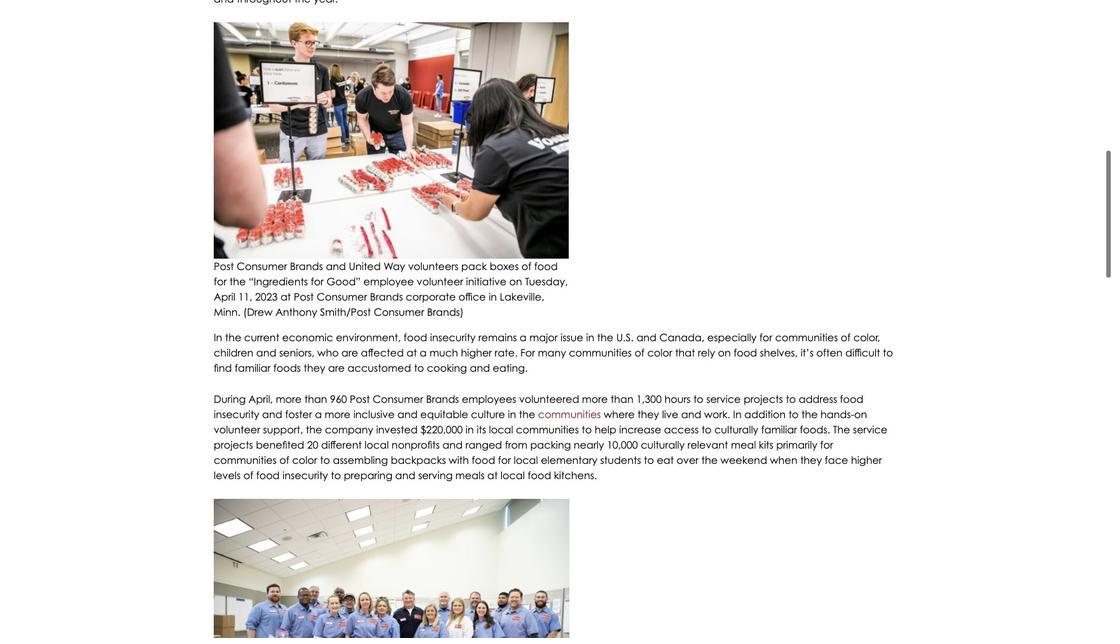 Task type: locate. For each thing, give the bounding box(es) containing it.
1 vertical spatial familiar
[[761, 424, 797, 437]]

much
[[430, 347, 458, 360]]

0 vertical spatial in
[[214, 332, 222, 344]]

consumer up "ingredients
[[237, 260, 287, 273]]

1 horizontal spatial color
[[647, 347, 672, 360]]

the down the relevant
[[701, 454, 718, 467]]

backpacks
[[391, 454, 446, 467]]

2 vertical spatial on
[[854, 409, 867, 421]]

0 vertical spatial projects
[[744, 393, 783, 406]]

volunteer down during
[[214, 424, 260, 437]]

0 horizontal spatial higher
[[461, 347, 492, 360]]

0 vertical spatial post
[[214, 260, 234, 273]]

a left much
[[420, 347, 427, 360]]

1 vertical spatial on
[[718, 347, 731, 360]]

insecurity down 20
[[282, 470, 328, 482]]

1 horizontal spatial projects
[[744, 393, 783, 406]]

brands down employee
[[370, 291, 403, 304]]

at right meals
[[487, 470, 498, 482]]

preparing
[[344, 470, 392, 482]]

more
[[276, 393, 302, 406], [582, 393, 608, 406], [325, 409, 351, 421]]

food inside during april, more than 960 post consumer brands employees volunteered more than 1,300 hours to service projects to address food insecurity and foster a more inclusive and equitable culture in the
[[840, 393, 864, 406]]

color inside in the current economic environment, food insecurity remains a major issue in the u.s. and canada, especially for communities of color, children and seniors, who are affected at a much higher rate. for many communities of color that rely on food shelves, it's often difficult to find familiar foods they are accustomed to cooking and eating.
[[647, 347, 672, 360]]

1 vertical spatial they
[[638, 409, 659, 421]]

1 vertical spatial culturally
[[641, 439, 685, 452]]

employee
[[363, 276, 414, 288]]

a
[[520, 332, 527, 344], [420, 347, 427, 360], [315, 409, 322, 421]]

company
[[325, 424, 373, 437]]

higher down remains
[[461, 347, 492, 360]]

ranged
[[466, 439, 502, 452]]

more down 960
[[325, 409, 351, 421]]

consumer down good"
[[317, 291, 367, 304]]

1 horizontal spatial service
[[853, 424, 888, 437]]

in right "issue"
[[586, 332, 594, 344]]

2 horizontal spatial brands
[[426, 393, 459, 406]]

than left 960
[[304, 393, 327, 406]]

insecurity inside during april, more than 960 post consumer brands employees volunteered more than 1,300 hours to service projects to address food insecurity and foster a more inclusive and equitable culture in the
[[214, 409, 259, 421]]

live
[[662, 409, 678, 421]]

0 horizontal spatial insecurity
[[214, 409, 259, 421]]

economic
[[282, 332, 333, 344]]

of
[[522, 260, 531, 273], [841, 332, 851, 344], [635, 347, 644, 360], [279, 454, 289, 467], [243, 470, 253, 482]]

1 horizontal spatial familiar
[[761, 424, 797, 437]]

in
[[489, 291, 497, 304], [586, 332, 594, 344], [508, 409, 516, 421], [466, 424, 474, 437]]

environment,
[[336, 332, 401, 344]]

in
[[214, 332, 222, 344], [733, 409, 742, 421]]

1 vertical spatial volunteer
[[214, 424, 260, 437]]

april,
[[249, 393, 273, 406]]

kitchens.
[[554, 470, 597, 482]]

in down initiative
[[489, 291, 497, 304]]

of right levels at the bottom of page
[[243, 470, 253, 482]]

major
[[529, 332, 558, 344]]

rate.
[[495, 347, 518, 360]]

they down who
[[304, 362, 325, 375]]

access
[[664, 424, 699, 437]]

insecurity up much
[[430, 332, 476, 344]]

2 horizontal spatial a
[[520, 332, 527, 344]]

0 horizontal spatial they
[[304, 362, 325, 375]]

color left that
[[647, 347, 672, 360]]

at
[[280, 291, 291, 304], [407, 347, 417, 360], [487, 470, 498, 482]]

good"
[[327, 276, 361, 288]]

and up good"
[[326, 260, 346, 273]]

0 vertical spatial service
[[706, 393, 741, 406]]

2 vertical spatial insecurity
[[282, 470, 328, 482]]

1 horizontal spatial in
[[733, 409, 742, 421]]

foods
[[273, 362, 301, 375]]

projects up addition
[[744, 393, 783, 406]]

post
[[214, 260, 234, 273], [294, 291, 314, 304], [350, 393, 370, 406]]

with
[[449, 454, 469, 467]]

1 vertical spatial in
[[733, 409, 742, 421]]

0 horizontal spatial culturally
[[641, 439, 685, 452]]

communities
[[775, 332, 838, 344], [569, 347, 632, 360], [538, 409, 601, 421], [516, 424, 579, 437], [214, 454, 277, 467]]

who
[[317, 347, 339, 360]]

0 horizontal spatial projects
[[214, 439, 253, 452]]

color down 20
[[292, 454, 317, 467]]

for
[[214, 276, 227, 288], [311, 276, 324, 288], [759, 332, 772, 344], [820, 439, 833, 452], [498, 454, 511, 467]]

in up children
[[214, 332, 222, 344]]

0 horizontal spatial brands
[[290, 260, 323, 273]]

2 horizontal spatial post
[[350, 393, 370, 406]]

meals
[[455, 470, 485, 482]]

0 horizontal spatial in
[[214, 332, 222, 344]]

a inside during april, more than 960 post consumer brands employees volunteered more than 1,300 hours to service projects to address food insecurity and foster a more inclusive and equitable culture in the
[[315, 409, 322, 421]]

kits
[[759, 439, 773, 452]]

0 vertical spatial color
[[647, 347, 672, 360]]

communities link
[[538, 409, 601, 421]]

service inside during april, more than 960 post consumer brands employees volunteered more than 1,300 hours to service projects to address food insecurity and foster a more inclusive and equitable culture in the
[[706, 393, 741, 406]]

1 horizontal spatial volunteer
[[417, 276, 463, 288]]

to down assembling
[[331, 470, 341, 482]]

1 vertical spatial insecurity
[[214, 409, 259, 421]]

post up 'anthony'
[[294, 291, 314, 304]]

shelves,
[[760, 347, 798, 360]]

1 vertical spatial are
[[328, 362, 345, 375]]

minn.
[[214, 306, 240, 319]]

the down volunteered
[[519, 409, 535, 421]]

1 horizontal spatial a
[[420, 347, 427, 360]]

food down packing
[[528, 470, 551, 482]]

0 horizontal spatial a
[[315, 409, 322, 421]]

a up for on the left bottom of the page
[[520, 332, 527, 344]]

inclusive
[[353, 409, 395, 421]]

0 vertical spatial a
[[520, 332, 527, 344]]

for left good"
[[311, 276, 324, 288]]

in the current economic environment, food insecurity remains a major issue in the u.s. and canada, especially for communities of color, children and seniors, who are affected at a much higher rate. for many communities of color that rely on food shelves, it's often difficult to find familiar foods they are accustomed to cooking and eating.
[[214, 332, 893, 375]]

food down ranged
[[472, 454, 495, 467]]

at down "ingredients
[[280, 291, 291, 304]]

for up "shelves,"
[[759, 332, 772, 344]]

culturally up meal
[[714, 424, 759, 437]]

food up tuesday,
[[534, 260, 558, 273]]

office
[[459, 291, 486, 304]]

color
[[647, 347, 672, 360], [292, 454, 317, 467]]

food up "affected"
[[404, 332, 427, 344]]

service right the
[[853, 424, 888, 437]]

1 horizontal spatial on
[[718, 347, 731, 360]]

they down 1,300
[[638, 409, 659, 421]]

1 vertical spatial service
[[853, 424, 888, 437]]

0 horizontal spatial at
[[280, 291, 291, 304]]

address
[[799, 393, 837, 406]]

of left color, at the right
[[841, 332, 851, 344]]

1 vertical spatial at
[[407, 347, 417, 360]]

0 horizontal spatial familiar
[[235, 362, 271, 375]]

higher
[[461, 347, 492, 360], [851, 454, 882, 467]]

1,300
[[636, 393, 662, 406]]

on
[[509, 276, 522, 288], [718, 347, 731, 360], [854, 409, 867, 421]]

than up where
[[611, 393, 634, 406]]

post up inclusive
[[350, 393, 370, 406]]

local
[[489, 424, 513, 437], [365, 439, 389, 452], [514, 454, 538, 467], [501, 470, 525, 482]]

issue
[[561, 332, 583, 344]]

the left the u.s.
[[597, 332, 613, 344]]

foods.
[[800, 424, 830, 437]]

volunteer down volunteers
[[417, 276, 463, 288]]

in inside in the current economic environment, food insecurity remains a major issue in the u.s. and canada, especially for communities of color, children and seniors, who are affected at a much higher rate. for many communities of color that rely on food shelves, it's often difficult to find familiar foods they are accustomed to cooking and eating.
[[214, 332, 222, 344]]

2023
[[255, 291, 278, 304]]

2 vertical spatial brands
[[426, 393, 459, 406]]

2 horizontal spatial insecurity
[[430, 332, 476, 344]]

20
[[307, 439, 318, 452]]

more up foster
[[276, 393, 302, 406]]

the up foods.
[[802, 409, 818, 421]]

0 vertical spatial on
[[509, 276, 522, 288]]

and up invested
[[397, 409, 418, 421]]

1 horizontal spatial higher
[[851, 454, 882, 467]]

are right who
[[342, 347, 358, 360]]

in right culture
[[508, 409, 516, 421]]

more up where
[[582, 393, 608, 406]]

consumer up inclusive
[[373, 393, 423, 406]]

the up 11,
[[230, 276, 246, 288]]

projects inside the where they live and work. in addition to the hands-on volunteer support, the company invested $220,000 in its local communities to help increase access to culturally familiar foods. the service projects benefited 20 different local nonprofits and ranged from packing nearly 10,000 culturally relevant meal kits primarily for communities of color to assembling backpacks with food for local elementary students to eat over the weekend when they face higher levels of food insecurity to preparing and serving meals at local food kitchens.
[[214, 439, 253, 452]]

of left that
[[635, 347, 644, 360]]

0 vertical spatial they
[[304, 362, 325, 375]]

of right boxes
[[522, 260, 531, 273]]

brands up equitable
[[426, 393, 459, 406]]

culturally up eat
[[641, 439, 685, 452]]

relevant
[[688, 439, 728, 452]]

2 horizontal spatial at
[[487, 470, 498, 482]]

in right work.
[[733, 409, 742, 421]]

to right hours
[[693, 393, 704, 406]]

2 horizontal spatial on
[[854, 409, 867, 421]]

and left eating.
[[470, 362, 490, 375]]

1 horizontal spatial culturally
[[714, 424, 759, 437]]

u.s.
[[616, 332, 634, 344]]

2 vertical spatial post
[[350, 393, 370, 406]]

service inside the where they live and work. in addition to the hands-on volunteer support, the company invested $220,000 in its local communities to help increase access to culturally familiar foods. the service projects benefited 20 different local nonprofits and ranged from packing nearly 10,000 culturally relevant meal kits primarily for communities of color to assembling backpacks with food for local elementary students to eat over the weekend when they face higher levels of food insecurity to preparing and serving meals at local food kitchens.
[[853, 424, 888, 437]]

consumer
[[237, 260, 287, 273], [317, 291, 367, 304], [374, 306, 424, 319], [373, 393, 423, 406]]

2 vertical spatial a
[[315, 409, 322, 421]]

familiar inside the where they live and work. in addition to the hands-on volunteer support, the company invested $220,000 in its local communities to help increase access to culturally familiar foods. the service projects benefited 20 different local nonprofits and ranged from packing nearly 10,000 culturally relevant meal kits primarily for communities of color to assembling backpacks with food for local elementary students to eat over the weekend when they face higher levels of food insecurity to preparing and serving meals at local food kitchens.
[[761, 424, 797, 437]]

0 vertical spatial familiar
[[235, 362, 271, 375]]

for up face
[[820, 439, 833, 452]]

to
[[883, 347, 893, 360], [414, 362, 424, 375], [693, 393, 704, 406], [786, 393, 796, 406], [789, 409, 799, 421], [582, 424, 592, 437], [702, 424, 712, 437], [320, 454, 330, 467], [644, 454, 654, 467], [331, 470, 341, 482]]

0 vertical spatial volunteer
[[417, 276, 463, 288]]

a right foster
[[315, 409, 322, 421]]

are down who
[[328, 362, 345, 375]]

1 horizontal spatial more
[[325, 409, 351, 421]]

to up the "nearly"
[[582, 424, 592, 437]]

hours
[[665, 393, 691, 406]]

1 vertical spatial a
[[420, 347, 427, 360]]

volunteer inside the where they live and work. in addition to the hands-on volunteer support, the company invested $220,000 in its local communities to help increase access to culturally familiar foods. the service projects benefited 20 different local nonprofits and ranged from packing nearly 10,000 culturally relevant meal kits primarily for communities of color to assembling backpacks with food for local elementary students to eat over the weekend when they face higher levels of food insecurity to preparing and serving meals at local food kitchens.
[[214, 424, 260, 437]]

the
[[230, 276, 246, 288], [225, 332, 241, 344], [597, 332, 613, 344], [519, 409, 535, 421], [802, 409, 818, 421], [306, 424, 322, 437], [701, 454, 718, 467]]

for down the from
[[498, 454, 511, 467]]

1 vertical spatial color
[[292, 454, 317, 467]]

0 horizontal spatial on
[[509, 276, 522, 288]]

than
[[304, 393, 327, 406], [611, 393, 634, 406]]

are
[[342, 347, 358, 360], [328, 362, 345, 375]]

to left "cooking"
[[414, 362, 424, 375]]

0 horizontal spatial volunteer
[[214, 424, 260, 437]]

and inside post consumer brands and united way volunteers pack boxes of food for the "ingredients for good" employee volunteer initiative on tuesday, april 11, 2023 at post consumer brands corporate office in lakeville, minn. (drew anthony smith/post consumer brands)
[[326, 260, 346, 273]]

they
[[304, 362, 325, 375], [638, 409, 659, 421], [800, 454, 822, 467]]

insecurity down during
[[214, 409, 259, 421]]

assembling
[[333, 454, 388, 467]]

1 horizontal spatial brands
[[370, 291, 403, 304]]

volunteers
[[408, 260, 459, 273]]

0 vertical spatial higher
[[461, 347, 492, 360]]

and up access
[[681, 409, 701, 421]]

from
[[505, 439, 527, 452]]

communities down the u.s.
[[569, 347, 632, 360]]

food down benefited
[[256, 470, 280, 482]]

to left the "address"
[[786, 393, 796, 406]]

food up hands-
[[840, 393, 864, 406]]

brands up "ingredients
[[290, 260, 323, 273]]

at right "affected"
[[407, 347, 417, 360]]

for up april
[[214, 276, 227, 288]]

culturally
[[714, 424, 759, 437], [641, 439, 685, 452]]

to left eat
[[644, 454, 654, 467]]

corporate
[[406, 291, 456, 304]]

insecurity
[[430, 332, 476, 344], [214, 409, 259, 421], [282, 470, 328, 482]]

service up work.
[[706, 393, 741, 406]]

higher right face
[[851, 454, 882, 467]]

brands inside during april, more than 960 post consumer brands employees volunteered more than 1,300 hours to service projects to address food insecurity and foster a more inclusive and equitable culture in the
[[426, 393, 459, 406]]

communities down volunteered
[[538, 409, 601, 421]]

1 horizontal spatial at
[[407, 347, 417, 360]]

1 horizontal spatial insecurity
[[282, 470, 328, 482]]

they inside in the current economic environment, food insecurity remains a major issue in the u.s. and canada, especially for communities of color, children and seniors, who are affected at a much higher rate. for many communities of color that rely on food shelves, it's often difficult to find familiar foods they are accustomed to cooking and eating.
[[304, 362, 325, 375]]

color inside the where they live and work. in addition to the hands-on volunteer support, the company invested $220,000 in its local communities to help increase access to culturally familiar foods. the service projects benefited 20 different local nonprofits and ranged from packing nearly 10,000 culturally relevant meal kits primarily for communities of color to assembling backpacks with food for local elementary students to eat over the weekend when they face higher levels of food insecurity to preparing and serving meals at local food kitchens.
[[292, 454, 317, 467]]

1 vertical spatial higher
[[851, 454, 882, 467]]

familiar down children
[[235, 362, 271, 375]]

to right addition
[[789, 409, 799, 421]]

2 horizontal spatial they
[[800, 454, 822, 467]]

brands
[[290, 260, 323, 273], [370, 291, 403, 304], [426, 393, 459, 406]]

in inside the where they live and work. in addition to the hands-on volunteer support, the company invested $220,000 in its local communities to help increase access to culturally familiar foods. the service projects benefited 20 different local nonprofits and ranged from packing nearly 10,000 culturally relevant meal kits primarily for communities of color to assembling backpacks with food for local elementary students to eat over the weekend when they face higher levels of food insecurity to preparing and serving meals at local food kitchens.
[[733, 409, 742, 421]]

1 than from the left
[[304, 393, 327, 406]]

addition
[[744, 409, 786, 421]]

0 horizontal spatial color
[[292, 454, 317, 467]]

that
[[675, 347, 695, 360]]

0 horizontal spatial more
[[276, 393, 302, 406]]

projects up levels at the bottom of page
[[214, 439, 253, 452]]

united
[[349, 260, 381, 273]]

april
[[214, 291, 235, 304]]

of down benefited
[[279, 454, 289, 467]]

remains
[[479, 332, 517, 344]]

invested
[[376, 424, 418, 437]]

they down primarily
[[800, 454, 822, 467]]

0 vertical spatial brands
[[290, 260, 323, 273]]

post up april
[[214, 260, 234, 273]]

often
[[816, 347, 843, 360]]

0 vertical spatial insecurity
[[430, 332, 476, 344]]

0 vertical spatial culturally
[[714, 424, 759, 437]]

0 horizontal spatial than
[[304, 393, 327, 406]]

0 vertical spatial at
[[280, 291, 291, 304]]

0 horizontal spatial service
[[706, 393, 741, 406]]

in left its
[[466, 424, 474, 437]]

2 vertical spatial at
[[487, 470, 498, 482]]

1 horizontal spatial post
[[294, 291, 314, 304]]

1 horizontal spatial than
[[611, 393, 634, 406]]

communities up levels at the bottom of page
[[214, 454, 277, 467]]

familiar up kits
[[761, 424, 797, 437]]

1 vertical spatial projects
[[214, 439, 253, 452]]

960
[[330, 393, 347, 406]]



Task type: describe. For each thing, give the bounding box(es) containing it.
the
[[833, 424, 850, 437]]

levels
[[214, 470, 241, 482]]

seniors,
[[279, 347, 315, 360]]

on inside the where they live and work. in addition to the hands-on volunteer support, the company invested $220,000 in its local communities to help increase access to culturally familiar foods. the service projects benefited 20 different local nonprofits and ranged from packing nearly 10,000 culturally relevant meal kits primarily for communities of color to assembling backpacks with food for local elementary students to eat over the weekend when they face higher levels of food insecurity to preparing and serving meals at local food kitchens.
[[854, 409, 867, 421]]

hands-
[[821, 409, 854, 421]]

2 than from the left
[[611, 393, 634, 406]]

eating.
[[493, 362, 528, 375]]

2 horizontal spatial more
[[582, 393, 608, 406]]

eat
[[657, 454, 674, 467]]

when
[[770, 454, 798, 467]]

boxes
[[490, 260, 519, 273]]

support,
[[263, 424, 303, 437]]

projects inside during april, more than 960 post consumer brands employees volunteered more than 1,300 hours to service projects to address food insecurity and foster a more inclusive and equitable culture in the
[[744, 393, 783, 406]]

cooking
[[427, 362, 467, 375]]

during april, more than 960 post consumer brands employees volunteered more than 1,300 hours to service projects to address food insecurity and foster a more inclusive and equitable culture in the
[[214, 393, 864, 421]]

help
[[595, 424, 616, 437]]

consumer down employee
[[374, 306, 424, 319]]

brands)
[[427, 306, 464, 319]]

on inside post consumer brands and united way volunteers pack boxes of food for the "ingredients for good" employee volunteer initiative on tuesday, april 11, 2023 at post consumer brands corporate office in lakeville, minn. (drew anthony smith/post consumer brands)
[[509, 276, 522, 288]]

nonprofits
[[392, 439, 440, 452]]

"ingredients
[[249, 276, 308, 288]]

$220,000
[[421, 424, 463, 437]]

and right the u.s.
[[636, 332, 657, 344]]

post inside during april, more than 960 post consumer brands employees volunteered more than 1,300 hours to service projects to address food insecurity and foster a more inclusive and equitable culture in the
[[350, 393, 370, 406]]

2 vertical spatial they
[[800, 454, 822, 467]]

and up support,
[[262, 409, 282, 421]]

employees
[[462, 393, 516, 406]]

canada,
[[659, 332, 705, 344]]

the inside post consumer brands and united way volunteers pack boxes of food for the "ingredients for good" employee volunteer initiative on tuesday, april 11, 2023 at post consumer brands corporate office in lakeville, minn. (drew anthony smith/post consumer brands)
[[230, 276, 246, 288]]

in inside during april, more than 960 post consumer brands employees volunteered more than 1,300 hours to service projects to address food insecurity and foster a more inclusive and equitable culture in the
[[508, 409, 516, 421]]

communities up packing
[[516, 424, 579, 437]]

the up children
[[225, 332, 241, 344]]

during
[[214, 393, 246, 406]]

initiative
[[466, 276, 507, 288]]

tuesday,
[[525, 276, 568, 288]]

accustomed
[[348, 362, 411, 375]]

in inside post consumer brands and united way volunteers pack boxes of food for the "ingredients for good" employee volunteer initiative on tuesday, april 11, 2023 at post consumer brands corporate office in lakeville, minn. (drew anthony smith/post consumer brands)
[[489, 291, 497, 304]]

to down different
[[320, 454, 330, 467]]

elementary
[[541, 454, 597, 467]]

in inside the where they live and work. in addition to the hands-on volunteer support, the company invested $220,000 in its local communities to help increase access to culturally familiar foods. the service projects benefited 20 different local nonprofits and ranged from packing nearly 10,000 culturally relevant meal kits primarily for communities of color to assembling backpacks with food for local elementary students to eat over the weekend when they face higher levels of food insecurity to preparing and serving meals at local food kitchens.
[[466, 424, 474, 437]]

post consumer brands employees participate during a volunteer event on tuesday, april 25, 2023 in jonesboro, ark. (ariel cobbert/post consumer brands) image
[[214, 500, 569, 639]]

at inside post consumer brands and united way volunteers pack boxes of food for the "ingredients for good" employee volunteer initiative on tuesday, april 11, 2023 at post consumer brands corporate office in lakeville, minn. (drew anthony smith/post consumer brands)
[[280, 291, 291, 304]]

where they live and work. in addition to the hands-on volunteer support, the company invested $220,000 in its local communities to help increase access to culturally familiar foods. the service projects benefited 20 different local nonprofits and ranged from packing nearly 10,000 culturally relevant meal kits primarily for communities of color to assembling backpacks with food for local elementary students to eat over the weekend when they face higher levels of food insecurity to preparing and serving meals at local food kitchens.
[[214, 409, 888, 482]]

at inside the where they live and work. in addition to the hands-on volunteer support, the company invested $220,000 in its local communities to help increase access to culturally familiar foods. the service projects benefited 20 different local nonprofits and ranged from packing nearly 10,000 culturally relevant meal kits primarily for communities of color to assembling backpacks with food for local elementary students to eat over the weekend when they face higher levels of food insecurity to preparing and serving meals at local food kitchens.
[[487, 470, 498, 482]]

current
[[244, 332, 279, 344]]

food down especially
[[734, 347, 757, 360]]

culture
[[471, 409, 505, 421]]

higher inside in the current economic environment, food insecurity remains a major issue in the u.s. and canada, especially for communities of color, children and seniors, who are affected at a much higher rate. for many communities of color that rely on food shelves, it's often difficult to find familiar foods they are accustomed to cooking and eating.
[[461, 347, 492, 360]]

in inside in the current economic environment, food insecurity remains a major issue in the u.s. and canada, especially for communities of color, children and seniors, who are affected at a much higher rate. for many communities of color that rely on food shelves, it's often difficult to find familiar foods they are accustomed to cooking and eating.
[[586, 332, 594, 344]]

for
[[520, 347, 535, 360]]

many
[[538, 347, 566, 360]]

1 horizontal spatial they
[[638, 409, 659, 421]]

difficult
[[845, 347, 880, 360]]

over
[[677, 454, 699, 467]]

1 vertical spatial post
[[294, 291, 314, 304]]

at inside in the current economic environment, food insecurity remains a major issue in the u.s. and canada, especially for communities of color, children and seniors, who are affected at a much higher rate. for many communities of color that rely on food shelves, it's often difficult to find familiar foods they are accustomed to cooking and eating.
[[407, 347, 417, 360]]

employees in the lakeville location assemble bags for ingredients for good. image
[[214, 22, 569, 259]]

to up the relevant
[[702, 424, 712, 437]]

and up with
[[443, 439, 463, 452]]

color,
[[854, 332, 880, 344]]

work.
[[704, 409, 730, 421]]

communities up it's
[[775, 332, 838, 344]]

rely
[[698, 347, 715, 360]]

0 vertical spatial are
[[342, 347, 358, 360]]

1 vertical spatial brands
[[370, 291, 403, 304]]

food inside post consumer brands and united way volunteers pack boxes of food for the "ingredients for good" employee volunteer initiative on tuesday, april 11, 2023 at post consumer brands corporate office in lakeville, minn. (drew anthony smith/post consumer brands)
[[534, 260, 558, 273]]

consumer inside during april, more than 960 post consumer brands employees volunteered more than 1,300 hours to service projects to address food insecurity and foster a more inclusive and equitable culture in the
[[373, 393, 423, 406]]

it's
[[801, 347, 814, 360]]

affected
[[361, 347, 404, 360]]

its
[[477, 424, 486, 437]]

weekend
[[721, 454, 767, 467]]

meal
[[731, 439, 756, 452]]

0 horizontal spatial post
[[214, 260, 234, 273]]

familiar inside in the current economic environment, food insecurity remains a major issue in the u.s. and canada, especially for communities of color, children and seniors, who are affected at a much higher rate. for many communities of color that rely on food shelves, it's often difficult to find familiar foods they are accustomed to cooking and eating.
[[235, 362, 271, 375]]

face
[[825, 454, 848, 467]]

foster
[[285, 409, 312, 421]]

packing
[[530, 439, 571, 452]]

lakeville,
[[500, 291, 544, 304]]

find
[[214, 362, 232, 375]]

where
[[604, 409, 635, 421]]

to right difficult
[[883, 347, 893, 360]]

on inside in the current economic environment, food insecurity remains a major issue in the u.s. and canada, especially for communities of color, children and seniors, who are affected at a much higher rate. for many communities of color that rely on food shelves, it's often difficult to find familiar foods they are accustomed to cooking and eating.
[[718, 347, 731, 360]]

and down the current
[[256, 347, 276, 360]]

post consumer brands and united way volunteers pack boxes of food for the "ingredients for good" employee volunteer initiative on tuesday, april 11, 2023 at post consumer brands corporate office in lakeville, minn. (drew anthony smith/post consumer brands)
[[214, 260, 568, 319]]

anthony
[[275, 306, 317, 319]]

for inside in the current economic environment, food insecurity remains a major issue in the u.s. and canada, especially for communities of color, children and seniors, who are affected at a much higher rate. for many communities of color that rely on food shelves, it's often difficult to find familiar foods they are accustomed to cooking and eating.
[[759, 332, 772, 344]]

benefited
[[256, 439, 304, 452]]

insecurity inside in the current economic environment, food insecurity remains a major issue in the u.s. and canada, especially for communities of color, children and seniors, who are affected at a much higher rate. for many communities of color that rely on food shelves, it's often difficult to find familiar foods they are accustomed to cooking and eating.
[[430, 332, 476, 344]]

the inside during april, more than 960 post consumer brands employees volunteered more than 1,300 hours to service projects to address food insecurity and foster a more inclusive and equitable culture in the
[[519, 409, 535, 421]]

smith/post
[[320, 306, 371, 319]]

10,000
[[607, 439, 638, 452]]

increase
[[619, 424, 661, 437]]

pack
[[461, 260, 487, 273]]

of inside post consumer brands and united way volunteers pack boxes of food for the "ingredients for good" employee volunteer initiative on tuesday, april 11, 2023 at post consumer brands corporate office in lakeville, minn. (drew anthony smith/post consumer brands)
[[522, 260, 531, 273]]

nearly
[[574, 439, 604, 452]]

equitable
[[420, 409, 468, 421]]

and down backpacks
[[395, 470, 415, 482]]

volunteer inside post consumer brands and united way volunteers pack boxes of food for the "ingredients for good" employee volunteer initiative on tuesday, april 11, 2023 at post consumer brands corporate office in lakeville, minn. (drew anthony smith/post consumer brands)
[[417, 276, 463, 288]]

way
[[384, 260, 405, 273]]

especially
[[707, 332, 757, 344]]

students
[[600, 454, 641, 467]]

(drew
[[243, 306, 273, 319]]

the up 20
[[306, 424, 322, 437]]

11,
[[238, 291, 252, 304]]

insecurity inside the where they live and work. in addition to the hands-on volunteer support, the company invested $220,000 in its local communities to help increase access to culturally familiar foods. the service projects benefited 20 different local nonprofits and ranged from packing nearly 10,000 culturally relevant meal kits primarily for communities of color to assembling backpacks with food for local elementary students to eat over the weekend when they face higher levels of food insecurity to preparing and serving meals at local food kitchens.
[[282, 470, 328, 482]]

volunteered
[[519, 393, 579, 406]]

different
[[321, 439, 362, 452]]

higher inside the where they live and work. in addition to the hands-on volunteer support, the company invested $220,000 in its local communities to help increase access to culturally familiar foods. the service projects benefited 20 different local nonprofits and ranged from packing nearly 10,000 culturally relevant meal kits primarily for communities of color to assembling backpacks with food for local elementary students to eat over the weekend when they face higher levels of food insecurity to preparing and serving meals at local food kitchens.
[[851, 454, 882, 467]]



Task type: vqa. For each thing, say whether or not it's contained in the screenshot.
"Visit our foodservice page"
no



